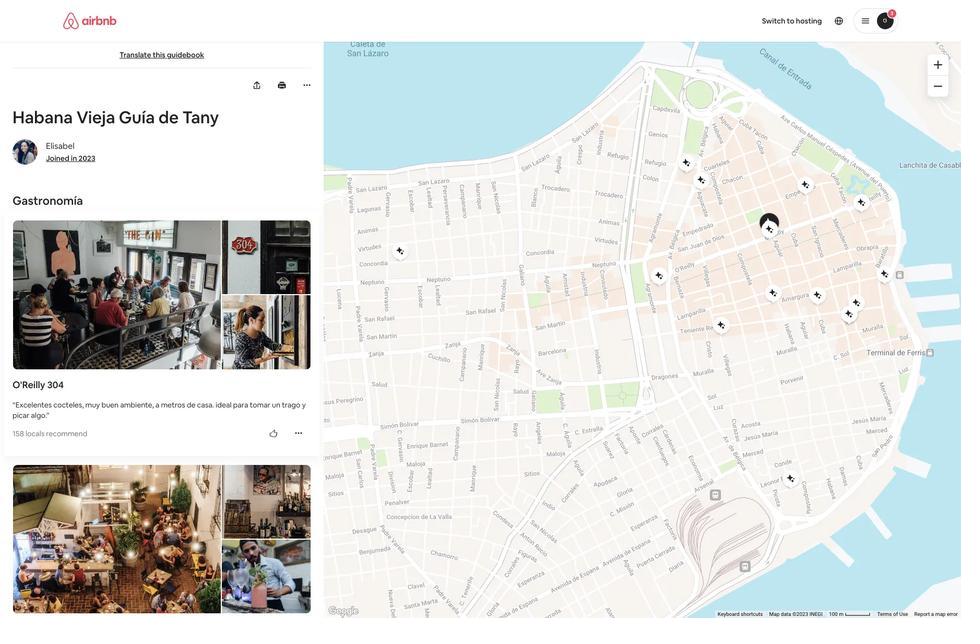 Task type: vqa. For each thing, say whether or not it's contained in the screenshot.
2023 on the left
yes



Task type: describe. For each thing, give the bounding box(es) containing it.
cocteles,
[[53, 400, 84, 409]]

terms of use
[[878, 611, 909, 617]]

3 button
[[854, 8, 899, 33]]

guía
[[119, 107, 155, 128]]

report a map error link
[[915, 611, 959, 617]]

3
[[891, 10, 894, 17]]

100 m button
[[826, 611, 875, 618]]

print image
[[278, 81, 286, 89]]

o'reilly 304 link
[[13, 379, 311, 391]]

locals
[[26, 429, 45, 438]]

zoom in image
[[935, 61, 943, 69]]

translate this guidebook button
[[120, 50, 204, 60]]

inegi
[[810, 611, 823, 617]]

elisabel
[[46, 141, 75, 152]]

100 m
[[830, 611, 846, 617]]

in
[[71, 154, 77, 163]]

gastronomía
[[13, 193, 83, 208]]

translate
[[120, 50, 151, 60]]

report
[[915, 611, 931, 617]]

keyboard shortcuts button
[[718, 611, 764, 618]]

ideal
[[216, 400, 232, 409]]

switch to hosting link
[[756, 10, 829, 32]]

excelentes
[[16, 400, 52, 409]]

algo.
[[31, 410, 46, 420]]

report a map error
[[915, 611, 959, 617]]

158
[[13, 429, 24, 438]]

elisabel joined in 2023
[[46, 141, 95, 163]]

more options, o'reilly 304 image
[[295, 429, 303, 437]]

ambiente,
[[120, 400, 154, 409]]

google image
[[327, 604, 361, 618]]

tany
[[182, 107, 219, 128]]

vieja
[[76, 107, 115, 128]]

translate this guidebook
[[120, 50, 204, 60]]

©2023
[[793, 611, 809, 617]]

zoom out image
[[935, 82, 943, 90]]

recommend
[[46, 429, 87, 438]]

map
[[936, 611, 946, 617]]

mark as helpful, o'reilly 304 image
[[270, 430, 278, 438]]

un
[[272, 400, 281, 409]]

habana
[[13, 107, 73, 128]]

keyboard shortcuts
[[718, 611, 764, 617]]



Task type: locate. For each thing, give the bounding box(es) containing it.
buen
[[102, 400, 119, 409]]

o'reilly 304
[[13, 379, 64, 391]]

more options, undefined image
[[303, 81, 311, 89]]

para
[[233, 400, 248, 409]]

shortcuts
[[741, 611, 764, 617]]

of
[[894, 611, 899, 617]]

joined
[[46, 154, 69, 163]]

terms of use link
[[878, 611, 909, 617]]

error
[[948, 611, 959, 617]]

de
[[159, 107, 179, 128], [187, 400, 196, 409]]

0 horizontal spatial de
[[159, 107, 179, 128]]

1 vertical spatial de
[[187, 400, 196, 409]]

guidebook
[[167, 50, 204, 60]]

de inside "excelentes cocteles, muy buen ambiente, a metros de casa. ideal para tomar un trago y picar algo."
[[187, 400, 196, 409]]

tomar
[[250, 400, 271, 409]]

1 horizontal spatial de
[[187, 400, 196, 409]]

map data ©2023 inegi
[[770, 611, 823, 617]]

de right guía
[[159, 107, 179, 128]]

share image
[[253, 81, 261, 89], [254, 82, 260, 89]]

0 horizontal spatial a
[[156, 400, 160, 409]]

switch
[[763, 16, 786, 26]]

de left casa.
[[187, 400, 196, 409]]

this
[[153, 50, 166, 60]]

0 vertical spatial de
[[159, 107, 179, 128]]

2023
[[79, 154, 95, 163]]

elisabel image
[[13, 139, 38, 165], [13, 139, 38, 165]]

profile element
[[493, 0, 899, 42]]

joined in 2023 link
[[46, 154, 95, 163]]

map
[[770, 611, 780, 617]]

hosting
[[797, 16, 823, 26]]

a
[[156, 400, 160, 409], [932, 611, 935, 617]]

casa.
[[197, 400, 214, 409]]

0 vertical spatial a
[[156, 400, 160, 409]]

data
[[781, 611, 792, 617]]

picar
[[13, 410, 29, 420]]

use
[[900, 611, 909, 617]]

a left map
[[932, 611, 935, 617]]

1 horizontal spatial a
[[932, 611, 935, 617]]

to
[[787, 16, 795, 26]]

a inside "excelentes cocteles, muy buen ambiente, a metros de casa. ideal para tomar un trago y picar algo."
[[156, 400, 160, 409]]

terms
[[878, 611, 893, 617]]

y
[[302, 400, 306, 409]]

habana vieja guía de tany
[[13, 107, 219, 128]]

100
[[830, 611, 838, 617]]

a left metros
[[156, 400, 160, 409]]

excelentes cocteles, muy buen ambiente, a metros de casa. ideal para tomar un trago y picar algo.
[[13, 400, 306, 420]]

o'reilly
[[13, 379, 45, 391]]

map region
[[230, 0, 962, 618]]

m
[[840, 611, 844, 617]]

muy
[[85, 400, 100, 409]]

switch to hosting
[[763, 16, 823, 26]]

304
[[47, 379, 64, 391]]

1 vertical spatial a
[[932, 611, 935, 617]]

158 locals recommend
[[13, 429, 87, 438]]

metros
[[161, 400, 185, 409]]

trago
[[282, 400, 301, 409]]

keyboard
[[718, 611, 740, 617]]



